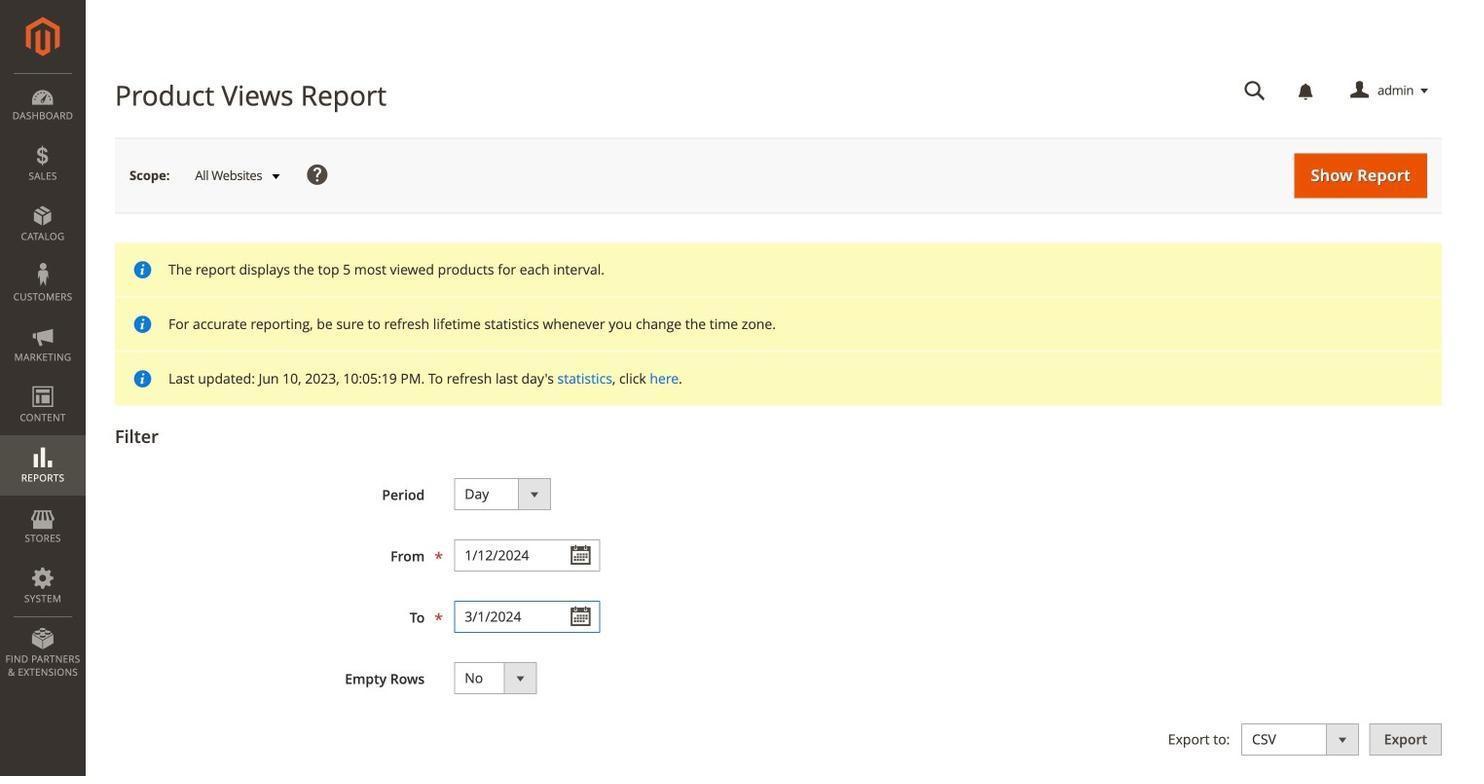 Task type: locate. For each thing, give the bounding box(es) containing it.
None text field
[[1231, 74, 1280, 108], [454, 540, 600, 572], [454, 601, 600, 633], [1231, 74, 1280, 108], [454, 540, 600, 572], [454, 601, 600, 633]]

menu bar
[[0, 73, 86, 689]]



Task type: describe. For each thing, give the bounding box(es) containing it.
magento admin panel image
[[26, 17, 60, 56]]



